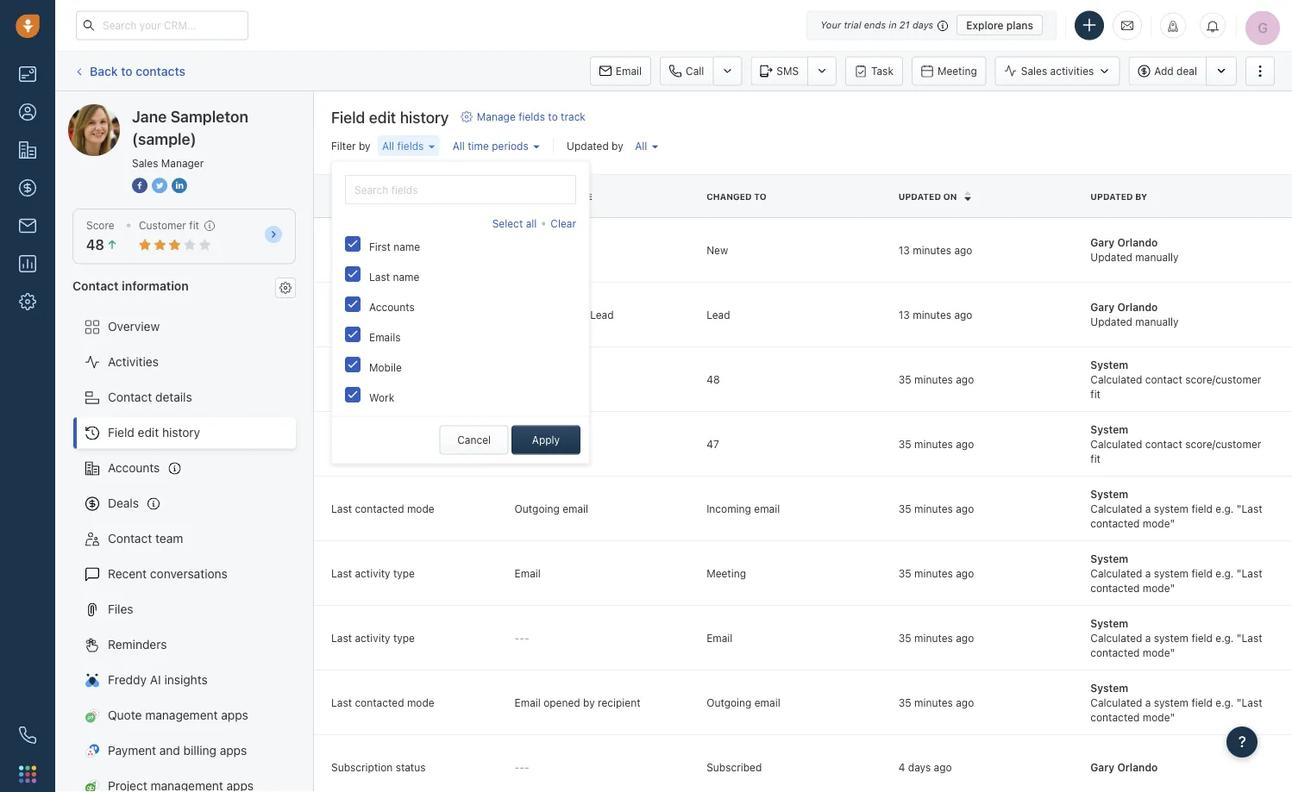 Task type: locate. For each thing, give the bounding box(es) containing it.
jane down the back
[[103, 104, 129, 118]]

all right filter by
[[382, 140, 394, 152]]

2 vertical spatial fit
[[1091, 453, 1101, 465]]

contacted for outgoing email
[[1091, 711, 1140, 724]]

4 35 from the top
[[899, 567, 912, 579]]

1 vertical spatial meeting
[[707, 567, 746, 579]]

e.g. for incoming email
[[1216, 503, 1234, 515]]

Search fields text field
[[345, 175, 576, 204]]

2 vertical spatial to
[[754, 191, 767, 201]]

13
[[899, 244, 910, 256], [899, 308, 910, 321]]

outgoing up subscribed
[[707, 697, 752, 709]]

48 up 47
[[707, 373, 720, 385]]

all left time
[[453, 140, 465, 152]]

field edit history down 'contact details'
[[108, 426, 200, 440]]

last contacted mode for outgoing email
[[331, 503, 434, 515]]

field
[[331, 108, 365, 126], [331, 191, 357, 201], [108, 426, 134, 440]]

1 horizontal spatial lead
[[707, 308, 730, 321]]

0 horizontal spatial all
[[382, 140, 394, 152]]

3 35 from the top
[[899, 503, 912, 515]]

field
[[1192, 503, 1213, 515], [1192, 567, 1213, 579], [1192, 632, 1213, 644], [1192, 697, 1213, 709]]

"last
[[1237, 503, 1263, 515], [1237, 567, 1263, 579], [1237, 632, 1263, 644], [1237, 697, 1263, 709]]

all inside all time periods button
[[453, 140, 465, 152]]

field down filter
[[331, 191, 357, 201]]

2 contact from the top
[[1145, 438, 1183, 450]]

orlando for new
[[1118, 236, 1158, 248]]

3 35 minutes ago from the top
[[899, 503, 974, 515]]

to right 'changed'
[[754, 191, 767, 201]]

--- up 'email opened by recipient'
[[515, 632, 529, 644]]

mode" for email
[[1143, 647, 1175, 659]]

all fields link
[[378, 136, 440, 156]]

1 orlando from the top
[[1118, 236, 1158, 248]]

1 last contacted mode from the top
[[331, 503, 434, 515]]

0 vertical spatial field edit history
[[331, 108, 449, 126]]

ago for subscribed
[[934, 761, 952, 773]]

0 vertical spatial subscription
[[369, 452, 431, 464]]

35 for meeting
[[899, 567, 912, 579]]

1 horizontal spatial fields
[[519, 111, 545, 123]]

0 vertical spatial subscription status
[[369, 452, 464, 464]]

a
[[1145, 503, 1151, 515], [1145, 567, 1151, 579], [1145, 632, 1151, 644], [1145, 697, 1151, 709]]

system calculated a system field e.g. "last contacted mode" for meeting
[[1091, 552, 1263, 594]]

mode" for incoming email
[[1143, 517, 1175, 529]]

manually
[[1136, 251, 1179, 263], [1136, 316, 1179, 328]]

minutes for incoming email
[[914, 503, 953, 515]]

1 vertical spatial contact
[[1145, 438, 1183, 450]]

0 vertical spatial last contacted mode
[[331, 503, 434, 515]]

1 vertical spatial type
[[393, 632, 415, 644]]

reminders
[[108, 638, 167, 652]]

0 vertical spatial days
[[913, 19, 934, 31]]

ago for meeting
[[956, 567, 974, 579]]

1 vertical spatial history
[[162, 426, 200, 440]]

field edit history up all fields
[[331, 108, 449, 126]]

contacted
[[355, 503, 404, 515], [1091, 517, 1140, 529], [1091, 582, 1140, 594], [1091, 647, 1140, 659], [355, 697, 404, 709], [1091, 711, 1140, 724]]

sales up facebook circled image
[[132, 157, 158, 169]]

"last for incoming email
[[1237, 503, 1263, 515]]

1 system calculated a system field e.g. "last contacted mode" from the top
[[1091, 488, 1263, 529]]

system calculated contact score/customer fit for 48
[[1091, 358, 1261, 400]]

3 system from the top
[[1091, 488, 1129, 500]]

1 vertical spatial days
[[908, 761, 931, 773]]

0 vertical spatial sales
[[1021, 65, 1047, 77]]

0 vertical spatial apps
[[221, 709, 248, 723]]

6 35 from the top
[[899, 697, 912, 709]]

ai
[[150, 673, 161, 688]]

0 vertical spatial meeting
[[938, 65, 977, 77]]

1 gary from the top
[[1091, 236, 1115, 248]]

0 vertical spatial activity
[[355, 567, 390, 579]]

ago for 47
[[956, 438, 974, 450]]

1 e.g. from the top
[[1216, 503, 1234, 515]]

clear
[[551, 218, 576, 230]]

2 last activity type from the top
[[331, 632, 415, 644]]

contact information
[[72, 278, 189, 293]]

2 35 minutes ago from the top
[[899, 438, 974, 450]]

type
[[393, 567, 415, 579], [393, 632, 415, 644]]

gary orlando updated manually for new
[[1091, 236, 1179, 263]]

last contacted mode for email opened by recipient
[[331, 697, 434, 709]]

3 orlando from the top
[[1118, 761, 1158, 773]]

1 13 from the top
[[899, 244, 910, 256]]

1 system from the top
[[1091, 358, 1129, 370]]

0 vertical spatial (sample)
[[195, 104, 244, 118]]

4 e.g. from the top
[[1216, 697, 1234, 709]]

ago for email
[[956, 632, 974, 644]]

fields right filter by
[[397, 140, 424, 152]]

0 vertical spatial outgoing email
[[515, 503, 588, 515]]

1 a from the top
[[1145, 503, 1151, 515]]

manage fields to track link
[[461, 109, 586, 125]]

0 vertical spatial outgoing
[[515, 503, 560, 515]]

1 vertical spatial name
[[394, 241, 420, 253]]

name down first name
[[393, 271, 420, 283]]

48 up the contact information
[[86, 237, 104, 253]]

2 system calculated a system field e.g. "last contacted mode" from the top
[[1091, 552, 1263, 594]]

back to contacts link
[[72, 58, 186, 85]]

1 vertical spatial apps
[[220, 744, 247, 758]]

1 vertical spatial last activity type
[[331, 632, 415, 644]]

email up subscribed
[[755, 697, 780, 709]]

0 horizontal spatial edit
[[138, 426, 159, 440]]

1 vertical spatial subscription
[[331, 761, 393, 773]]

jane down contacts
[[132, 107, 167, 126]]

meeting
[[938, 65, 977, 77], [707, 567, 746, 579]]

4 mode" from the top
[[1143, 711, 1175, 724]]

customer
[[139, 220, 186, 232]]

sales manager
[[132, 157, 204, 169]]

1 horizontal spatial status
[[434, 452, 464, 464]]

twitter circled image
[[152, 176, 167, 195]]

system for email
[[1091, 617, 1129, 629]]

calculated for 48
[[1091, 373, 1143, 385]]

new
[[707, 244, 728, 256]]

0 vertical spatial system calculated contact score/customer fit
[[1091, 358, 1261, 400]]

0 horizontal spatial lead
[[590, 308, 614, 321]]

conversations
[[150, 567, 228, 581]]

call link
[[660, 57, 713, 86]]

1 gary orlando updated manually from the top
[[1091, 236, 1179, 263]]

2 vertical spatial score
[[331, 438, 359, 450]]

35 minutes ago
[[899, 373, 974, 385], [899, 438, 974, 450], [899, 503, 974, 515], [899, 567, 974, 579], [899, 632, 974, 644], [899, 697, 974, 709]]

1 calculated from the top
[[1091, 373, 1143, 385]]

sales for lifecycle stage
[[515, 308, 541, 321]]

3 system from the top
[[1154, 632, 1189, 644]]

field edit history
[[331, 108, 449, 126], [108, 426, 200, 440]]

details
[[155, 390, 192, 405]]

sampleton up manager
[[171, 107, 248, 126]]

4 "last from the top
[[1237, 697, 1263, 709]]

sales for jane sampleton (sample)
[[132, 157, 158, 169]]

0 horizontal spatial field edit history
[[108, 426, 200, 440]]

(sample)
[[195, 104, 244, 118], [132, 129, 196, 148]]

name right first
[[394, 241, 420, 253]]

0 horizontal spatial outgoing
[[515, 503, 560, 515]]

minutes
[[913, 244, 952, 256], [913, 308, 952, 321], [914, 373, 953, 385], [914, 438, 953, 450], [914, 503, 953, 515], [914, 567, 953, 579], [914, 632, 953, 644], [914, 697, 953, 709]]

email right the incoming on the right bottom
[[754, 503, 780, 515]]

fit for 47
[[1091, 453, 1101, 465]]

1 vertical spatial outgoing email
[[707, 697, 780, 709]]

1 activity from the top
[[355, 567, 390, 579]]

sales activities button
[[995, 57, 1129, 86], [995, 57, 1120, 86]]

1 horizontal spatial accounts
[[369, 301, 415, 313]]

calculated for outgoing email
[[1091, 697, 1143, 709]]

linkedin circled image
[[172, 176, 187, 195]]

1 vertical spatial last contacted mode
[[331, 697, 434, 709]]

1 35 from the top
[[899, 373, 912, 385]]

35 minutes ago for 48
[[899, 373, 974, 385]]

"last for meeting
[[1237, 567, 1263, 579]]

calculated for incoming email
[[1091, 503, 1143, 515]]

35 for 48
[[899, 373, 912, 385]]

jane sampleton (sample) down contacts
[[103, 104, 244, 118]]

1 vertical spatial status
[[396, 761, 426, 773]]

1 last activity type from the top
[[331, 567, 415, 579]]

explore
[[966, 19, 1004, 31]]

sales activities
[[1021, 65, 1094, 77]]

1 system calculated contact score/customer fit from the top
[[1091, 358, 1261, 400]]

activity
[[355, 567, 390, 579], [355, 632, 390, 644]]

0 vertical spatial to
[[121, 64, 133, 78]]

1 vertical spatial orlando
[[1118, 301, 1158, 313]]

last for email
[[331, 697, 352, 709]]

4 field from the top
[[1192, 697, 1213, 709]]

1 lead from the left
[[590, 308, 614, 321]]

history up all fields link
[[400, 108, 449, 126]]

1 vertical spatial (sample)
[[132, 129, 196, 148]]

edit up all fields
[[369, 108, 396, 126]]

days
[[913, 19, 934, 31], [908, 761, 931, 773]]

sales left the qualified
[[515, 308, 541, 321]]

1 horizontal spatial all
[[453, 140, 465, 152]]

2 horizontal spatial to
[[754, 191, 767, 201]]

1 horizontal spatial meeting
[[938, 65, 977, 77]]

4 calculated from the top
[[1091, 567, 1143, 579]]

history
[[400, 108, 449, 126], [162, 426, 200, 440]]

calculated for meeting
[[1091, 567, 1143, 579]]

1 horizontal spatial history
[[400, 108, 449, 126]]

mng settings image
[[279, 282, 292, 294]]

2 13 minutes ago from the top
[[899, 308, 973, 321]]

3 e.g. from the top
[[1216, 632, 1234, 644]]

lead down new
[[707, 308, 730, 321]]

2 horizontal spatial sales
[[1021, 65, 1047, 77]]

13 minutes ago for new
[[899, 244, 973, 256]]

1 vertical spatial ---
[[515, 761, 529, 773]]

2 horizontal spatial all
[[635, 140, 647, 152]]

1 system from the top
[[1154, 503, 1189, 515]]

system for 47
[[1091, 423, 1129, 435]]

meeting down the incoming on the right bottom
[[707, 567, 746, 579]]

2 system from the top
[[1091, 423, 1129, 435]]

1 vertical spatial 13
[[899, 308, 910, 321]]

6 system from the top
[[1091, 682, 1129, 694]]

activity for ---
[[355, 632, 390, 644]]

email
[[563, 503, 588, 515], [754, 503, 780, 515], [755, 697, 780, 709]]

35
[[899, 373, 912, 385], [899, 438, 912, 450], [899, 503, 912, 515], [899, 567, 912, 579], [899, 632, 912, 644], [899, 697, 912, 709]]

orlando
[[1118, 236, 1158, 248], [1118, 301, 1158, 313], [1118, 761, 1158, 773]]

0 vertical spatial mode
[[407, 503, 434, 515]]

5 35 minutes ago from the top
[[899, 632, 974, 644]]

--- down 'email opened by recipient'
[[515, 761, 529, 773]]

2 lead from the left
[[707, 308, 730, 321]]

--- for subscription status
[[515, 761, 529, 773]]

1 all from the left
[[635, 140, 647, 152]]

1 vertical spatial contact
[[108, 390, 152, 405]]

score/customer for 47
[[1185, 438, 1261, 450]]

jane inside jane sampleton (sample)
[[132, 107, 167, 126]]

quote management apps
[[108, 709, 248, 723]]

2 all from the left
[[382, 140, 394, 152]]

1 horizontal spatial jane
[[132, 107, 167, 126]]

2 mode from the top
[[407, 697, 434, 709]]

35 for incoming email
[[899, 503, 912, 515]]

2 vertical spatial contact
[[108, 532, 152, 546]]

4 a from the top
[[1145, 697, 1151, 709]]

score/customer
[[1185, 373, 1261, 385], [1185, 438, 1261, 450]]

(sample) up manager
[[195, 104, 244, 118]]

sales left activities
[[1021, 65, 1047, 77]]

48 button
[[86, 237, 118, 253]]

days right 4
[[908, 761, 931, 773]]

13 for new
[[899, 244, 910, 256]]

e.g.
[[1216, 503, 1234, 515], [1216, 567, 1234, 579], [1216, 632, 1234, 644], [1216, 697, 1234, 709]]

1 13 minutes ago from the top
[[899, 244, 973, 256]]

1 horizontal spatial outgoing email
[[707, 697, 780, 709]]

0 vertical spatial status
[[434, 452, 464, 464]]

2 a from the top
[[1145, 567, 1151, 579]]

0 vertical spatial 13
[[899, 244, 910, 256]]

0 vertical spatial last activity type
[[331, 567, 415, 579]]

1 vertical spatial manually
[[1136, 316, 1179, 328]]

6 calculated from the top
[[1091, 697, 1143, 709]]

name for last name
[[393, 271, 420, 283]]

3 "last from the top
[[1237, 632, 1263, 644]]

35 minutes ago for incoming email
[[899, 503, 974, 515]]

field for incoming email
[[1192, 503, 1213, 515]]

2 activity from the top
[[355, 632, 390, 644]]

1 35 minutes ago from the top
[[899, 373, 974, 385]]

3 all from the left
[[453, 140, 465, 152]]

1 vertical spatial fit
[[1091, 388, 1101, 400]]

payment and billing apps
[[108, 744, 247, 758]]

minutes for outgoing email
[[914, 697, 953, 709]]

call
[[686, 65, 704, 77]]

0 vertical spatial gary orlando updated manually
[[1091, 236, 1179, 263]]

1 vertical spatial score/customer
[[1185, 438, 1261, 450]]

4 35 minutes ago from the top
[[899, 567, 974, 579]]

2 --- from the top
[[515, 761, 529, 773]]

to left track
[[548, 111, 558, 123]]

to right the back
[[121, 64, 133, 78]]

manually for lead
[[1136, 316, 1179, 328]]

phone image
[[19, 727, 36, 744]]

2 13 from the top
[[899, 308, 910, 321]]

gary orlando updated manually for lead
[[1091, 301, 1179, 328]]

0 vertical spatial score/customer
[[1185, 373, 1261, 385]]

2 manually from the top
[[1136, 316, 1179, 328]]

updated by
[[567, 140, 624, 152], [1091, 191, 1148, 201]]

minutes for 48
[[914, 373, 953, 385]]

name up first
[[359, 191, 385, 201]]

0 vertical spatial orlando
[[1118, 236, 1158, 248]]

recent conversations
[[108, 567, 228, 581]]

score for 47
[[331, 438, 359, 450]]

minutes for meeting
[[914, 567, 953, 579]]

1 vertical spatial activity
[[355, 632, 390, 644]]

clear link
[[551, 213, 576, 234]]

apps right billing
[[220, 744, 247, 758]]

system for incoming email
[[1091, 488, 1129, 500]]

score for 48
[[331, 373, 359, 385]]

6 35 minutes ago from the top
[[899, 697, 974, 709]]

0 vertical spatial updated by
[[567, 140, 624, 152]]

previous value
[[515, 191, 593, 201]]

0 vertical spatial type
[[393, 567, 415, 579]]

to for changed
[[754, 191, 767, 201]]

1 mode" from the top
[[1143, 517, 1175, 529]]

1 field from the top
[[1192, 503, 1213, 515]]

all
[[635, 140, 647, 152], [382, 140, 394, 152], [453, 140, 465, 152]]

name for field name
[[359, 191, 385, 201]]

select all
[[492, 218, 537, 230]]

mode"
[[1143, 517, 1175, 529], [1143, 582, 1175, 594], [1143, 647, 1175, 659], [1143, 711, 1175, 724]]

manage fields to track
[[477, 111, 586, 123]]

lead right the qualified
[[590, 308, 614, 321]]

1 vertical spatial gary
[[1091, 301, 1115, 313]]

1 score/customer from the top
[[1185, 373, 1261, 385]]

1 horizontal spatial outgoing
[[707, 697, 752, 709]]

all inside all fields link
[[382, 140, 394, 152]]

2 orlando from the top
[[1118, 301, 1158, 313]]

4 system from the top
[[1154, 697, 1189, 709]]

1 mode from the top
[[407, 503, 434, 515]]

3 a from the top
[[1145, 632, 1151, 644]]

35 minutes ago for 47
[[899, 438, 974, 450]]

1 vertical spatial subscription status
[[331, 761, 426, 773]]

2 vertical spatial sales
[[515, 308, 541, 321]]

cancel button
[[440, 426, 509, 455]]

contact down 48 button
[[72, 278, 119, 293]]

1 "last from the top
[[1237, 503, 1263, 515]]

1 horizontal spatial edit
[[369, 108, 396, 126]]

1 --- from the top
[[515, 632, 529, 644]]

manager
[[161, 157, 204, 169]]

orlando for lead
[[1118, 301, 1158, 313]]

5 35 from the top
[[899, 632, 912, 644]]

1 vertical spatial score
[[331, 373, 359, 385]]

emails
[[369, 331, 401, 343]]

contact up the recent
[[108, 532, 152, 546]]

days right 21
[[913, 19, 934, 31]]

3 calculated from the top
[[1091, 503, 1143, 515]]

1 contact from the top
[[1145, 373, 1183, 385]]

ago
[[954, 244, 973, 256], [954, 308, 973, 321], [956, 373, 974, 385], [956, 438, 974, 450], [956, 503, 974, 515], [956, 567, 974, 579], [956, 632, 974, 644], [956, 697, 974, 709], [934, 761, 952, 773]]

4 system calculated a system field e.g. "last contacted mode" from the top
[[1091, 682, 1263, 724]]

system calculated a system field e.g. "last contacted mode"
[[1091, 488, 1263, 529], [1091, 552, 1263, 594], [1091, 617, 1263, 659], [1091, 682, 1263, 724]]

1 vertical spatial 48
[[707, 373, 720, 385]]

system for outgoing email
[[1091, 682, 1129, 694]]

2 type from the top
[[393, 632, 415, 644]]

all inside all link
[[635, 140, 647, 152]]

mode for outgoing email
[[407, 503, 434, 515]]

0 horizontal spatial history
[[162, 426, 200, 440]]

2 system calculated contact score/customer fit from the top
[[1091, 423, 1261, 465]]

system for incoming email
[[1154, 503, 1189, 515]]

gary for new
[[1091, 236, 1115, 248]]

4 system from the top
[[1091, 552, 1129, 565]]

2 "last from the top
[[1237, 567, 1263, 579]]

a for incoming email
[[1145, 503, 1151, 515]]

outgoing email up subscribed
[[707, 697, 780, 709]]

lead
[[590, 308, 614, 321], [707, 308, 730, 321]]

1 vertical spatial mode
[[407, 697, 434, 709]]

contacted for email
[[1091, 647, 1140, 659]]

1 vertical spatial field edit history
[[108, 426, 200, 440]]

gary orlando
[[1091, 761, 1158, 773]]

apps right management
[[221, 709, 248, 723]]

2 gary from the top
[[1091, 301, 1115, 313]]

1 vertical spatial fields
[[397, 140, 424, 152]]

2 vertical spatial name
[[393, 271, 420, 283]]

last contacted mode
[[331, 503, 434, 515], [331, 697, 434, 709]]

type for ---
[[393, 632, 415, 644]]

fields right manage
[[519, 111, 545, 123]]

apps
[[221, 709, 248, 723], [220, 744, 247, 758]]

2 system from the top
[[1154, 567, 1189, 579]]

meeting button
[[912, 57, 987, 86]]

contact down the activities
[[108, 390, 152, 405]]

contact
[[72, 278, 119, 293], [108, 390, 152, 405], [108, 532, 152, 546]]

5 system from the top
[[1091, 617, 1129, 629]]

history down details
[[162, 426, 200, 440]]

contact
[[1145, 373, 1183, 385], [1145, 438, 1183, 450]]

0 vertical spatial contact
[[1145, 373, 1183, 385]]

1 vertical spatial outgoing
[[707, 697, 752, 709]]

1 manually from the top
[[1136, 251, 1179, 263]]

2 mode" from the top
[[1143, 582, 1175, 594]]

accounts up deals
[[108, 461, 160, 475]]

0 horizontal spatial to
[[121, 64, 133, 78]]

files
[[108, 603, 133, 617]]

edit down 'contact details'
[[138, 426, 159, 440]]

2 e.g. from the top
[[1216, 567, 1234, 579]]

subscription status
[[369, 452, 464, 464], [331, 761, 426, 773]]

2 last contacted mode from the top
[[331, 697, 434, 709]]

to for back
[[121, 64, 133, 78]]

0 vertical spatial 48
[[86, 237, 104, 253]]

field up filter by
[[331, 108, 365, 126]]

5 calculated from the top
[[1091, 632, 1143, 644]]

0
[[515, 438, 521, 450]]

score/customer for 48
[[1185, 373, 1261, 385]]

outgoing email down apply button
[[515, 503, 588, 515]]

accounts
[[369, 301, 415, 313], [108, 461, 160, 475]]

meeting inside button
[[938, 65, 977, 77]]

3 field from the top
[[1192, 632, 1213, 644]]

1 type from the top
[[393, 567, 415, 579]]

0 vertical spatial gary
[[1091, 236, 1115, 248]]

2 field from the top
[[1192, 567, 1213, 579]]

e.g. for meeting
[[1216, 567, 1234, 579]]

13 minutes ago
[[899, 244, 973, 256], [899, 308, 973, 321]]

sales qualified lead
[[515, 308, 614, 321]]

edit
[[369, 108, 396, 126], [138, 426, 159, 440]]

0 horizontal spatial meeting
[[707, 567, 746, 579]]

2 score/customer from the top
[[1185, 438, 1261, 450]]

(sample) up sales manager
[[132, 129, 196, 148]]

3 mode" from the top
[[1143, 647, 1175, 659]]

contacts
[[136, 64, 185, 78]]

a for email
[[1145, 632, 1151, 644]]

1 vertical spatial system calculated contact score/customer fit
[[1091, 423, 1261, 465]]

outgoing down the 0
[[515, 503, 560, 515]]

2 calculated from the top
[[1091, 438, 1143, 450]]

1 vertical spatial gary orlando updated manually
[[1091, 301, 1179, 328]]

2 vertical spatial gary
[[1091, 761, 1115, 773]]

1 horizontal spatial 48
[[707, 373, 720, 385]]

1 vertical spatial edit
[[138, 426, 159, 440]]

field down 'contact details'
[[108, 426, 134, 440]]

0 vertical spatial history
[[400, 108, 449, 126]]

accounts down the last name
[[369, 301, 415, 313]]

all down email button
[[635, 140, 647, 152]]

2 35 from the top
[[899, 438, 912, 450]]

meeting down explore
[[938, 65, 977, 77]]

ago for outgoing email
[[956, 697, 974, 709]]

2 gary orlando updated manually from the top
[[1091, 301, 1179, 328]]

outgoing email
[[515, 503, 588, 515], [707, 697, 780, 709]]

0 horizontal spatial accounts
[[108, 461, 160, 475]]

3 system calculated a system field e.g. "last contacted mode" from the top
[[1091, 617, 1263, 659]]



Task type: describe. For each thing, give the bounding box(es) containing it.
mode for email opened by recipient
[[407, 697, 434, 709]]

contact for contact team
[[108, 532, 152, 546]]

deals
[[108, 497, 139, 511]]

periods
[[492, 140, 529, 152]]

explore plans
[[966, 19, 1033, 31]]

name for first name
[[394, 241, 420, 253]]

email down apply button
[[563, 503, 588, 515]]

system for meeting
[[1154, 567, 1189, 579]]

Search your CRM... text field
[[76, 11, 248, 40]]

0 horizontal spatial jane
[[103, 104, 129, 118]]

team
[[155, 532, 183, 546]]

"last for outgoing email
[[1237, 697, 1263, 709]]

35 minutes ago for outgoing email
[[899, 697, 974, 709]]

cancel
[[457, 434, 491, 447]]

field for outgoing email
[[1192, 697, 1213, 709]]

back
[[90, 64, 118, 78]]

0 vertical spatial field
[[331, 108, 365, 126]]

fields for all
[[397, 140, 424, 152]]

minutes for 47
[[914, 438, 953, 450]]

your
[[821, 19, 841, 31]]

35 minutes ago for meeting
[[899, 567, 974, 579]]

customer fit
[[139, 220, 199, 232]]

lifecycle
[[331, 308, 375, 321]]

1 horizontal spatial updated by
[[1091, 191, 1148, 201]]

0 vertical spatial score
[[86, 220, 114, 232]]

email image
[[1121, 18, 1134, 33]]

13 for lead
[[899, 308, 910, 321]]

changed to
[[707, 191, 767, 201]]

plans
[[1007, 19, 1033, 31]]

freshworks switcher image
[[19, 766, 36, 784]]

on
[[943, 192, 957, 202]]

e.g. for outgoing email
[[1216, 697, 1234, 709]]

task button
[[845, 57, 903, 86]]

payment
[[108, 744, 156, 758]]

0 vertical spatial fit
[[189, 220, 199, 232]]

changed
[[707, 191, 752, 201]]

subscribed
[[707, 761, 762, 773]]

1 horizontal spatial to
[[548, 111, 558, 123]]

track
[[561, 111, 586, 123]]

status
[[331, 244, 363, 256]]

sms button
[[751, 57, 808, 86]]

all fields
[[382, 140, 424, 152]]

explore plans link
[[957, 15, 1043, 35]]

select
[[492, 218, 523, 230]]

system calculated a system field e.g. "last contacted mode" for outgoing email
[[1091, 682, 1263, 724]]

13 minutes ago for lead
[[899, 308, 973, 321]]

facebook circled image
[[132, 176, 148, 195]]

previous
[[515, 191, 561, 201]]

system for outgoing email
[[1154, 697, 1189, 709]]

ago for 48
[[956, 373, 974, 385]]

all time periods
[[453, 140, 529, 152]]

recent
[[108, 567, 147, 581]]

add deal
[[1154, 65, 1197, 77]]

contact for 48
[[1145, 373, 1183, 385]]

minutes for lead
[[913, 308, 952, 321]]

0 vertical spatial accounts
[[369, 301, 415, 313]]

trial
[[844, 19, 861, 31]]

apply
[[532, 434, 560, 447]]

35 for outgoing email
[[899, 697, 912, 709]]

contact for contact details
[[108, 390, 152, 405]]

system for email
[[1154, 632, 1189, 644]]

manually for new
[[1136, 251, 1179, 263]]

your trial ends in 21 days
[[821, 19, 934, 31]]

0 horizontal spatial outgoing email
[[515, 503, 588, 515]]

field for email
[[1192, 632, 1213, 644]]

back to contacts
[[90, 64, 185, 78]]

"last for email
[[1237, 632, 1263, 644]]

21
[[900, 19, 910, 31]]

1 horizontal spatial field edit history
[[331, 108, 449, 126]]

manage
[[477, 111, 516, 123]]

email for outgoing email
[[754, 503, 780, 515]]

4
[[899, 761, 905, 773]]

system for meeting
[[1091, 552, 1129, 565]]

e.g. for email
[[1216, 632, 1234, 644]]

2 vertical spatial field
[[108, 426, 134, 440]]

phone element
[[10, 719, 45, 753]]

recipient
[[598, 697, 641, 709]]

all time periods button
[[448, 135, 544, 157]]

all for all fields
[[382, 140, 394, 152]]

ends
[[864, 19, 886, 31]]

a for outgoing email
[[1145, 697, 1151, 709]]

insights
[[164, 673, 208, 688]]

contacted for incoming email
[[1091, 517, 1140, 529]]

incoming
[[707, 503, 751, 515]]

4 days ago
[[899, 761, 952, 773]]

0 vertical spatial edit
[[369, 108, 396, 126]]

last for -
[[331, 632, 352, 644]]

contact for contact information
[[72, 278, 119, 293]]

billing
[[183, 744, 216, 758]]

first
[[369, 241, 391, 253]]

system for 48
[[1091, 358, 1129, 370]]

ago for incoming email
[[956, 503, 974, 515]]

time
[[468, 140, 489, 152]]

task
[[871, 65, 894, 77]]

0 horizontal spatial status
[[396, 761, 426, 773]]

updated on
[[899, 192, 957, 202]]

filter
[[331, 140, 356, 152]]

overview
[[108, 320, 160, 334]]

35 for email
[[899, 632, 912, 644]]

0 horizontal spatial 48
[[86, 237, 104, 253]]

all
[[526, 218, 537, 230]]

all for all
[[635, 140, 647, 152]]

first name
[[369, 241, 420, 253]]

jane sampleton (sample) up manager
[[132, 107, 248, 148]]

fields for manage
[[519, 111, 545, 123]]

fit for 48
[[1091, 388, 1101, 400]]

activities
[[108, 355, 159, 369]]

email opened by recipient
[[515, 697, 641, 709]]

value
[[563, 191, 593, 201]]

mode" for meeting
[[1143, 582, 1175, 594]]

deal
[[1177, 65, 1197, 77]]

system calculated a system field e.g. "last contacted mode" for incoming email
[[1091, 488, 1263, 529]]

minutes for new
[[913, 244, 952, 256]]

activity for email
[[355, 567, 390, 579]]

mode" for outgoing email
[[1143, 711, 1175, 724]]

in
[[889, 19, 897, 31]]

quote
[[108, 709, 142, 723]]

freddy
[[108, 673, 147, 688]]

mobile
[[369, 362, 402, 374]]

contact details
[[108, 390, 192, 405]]

3 gary from the top
[[1091, 761, 1115, 773]]

last activity type for ---
[[331, 632, 415, 644]]

filter by
[[331, 140, 371, 152]]

35 minutes ago for email
[[899, 632, 974, 644]]

information
[[122, 278, 189, 293]]

work
[[369, 392, 394, 404]]

contacted for meeting
[[1091, 582, 1140, 594]]

stage
[[378, 308, 405, 321]]

ago for lead
[[954, 308, 973, 321]]

calculated for 47
[[1091, 438, 1143, 450]]

system calculated a system field e.g. "last contacted mode" for email
[[1091, 617, 1263, 659]]

call button
[[660, 57, 713, 86]]

sampleton inside jane sampleton (sample)
[[171, 107, 248, 126]]

sampleton down contacts
[[133, 104, 192, 118]]

0 horizontal spatial updated by
[[567, 140, 624, 152]]

35 for 47
[[899, 438, 912, 450]]

email inside button
[[616, 65, 642, 77]]

email for email opened by recipient
[[755, 697, 780, 709]]

--- for last activity type
[[515, 632, 529, 644]]

minutes for email
[[914, 632, 953, 644]]

a for meeting
[[1145, 567, 1151, 579]]

incoming email
[[707, 503, 780, 515]]

calculated for email
[[1091, 632, 1143, 644]]

select all link
[[492, 213, 537, 234]]

contact team
[[108, 532, 183, 546]]

47
[[707, 438, 719, 450]]

management
[[145, 709, 218, 723]]

(sample) inside jane sampleton (sample)
[[132, 129, 196, 148]]

add deal button
[[1129, 57, 1206, 86]]

activities
[[1050, 65, 1094, 77]]

system calculated contact score/customer fit for 47
[[1091, 423, 1261, 465]]

all link
[[631, 135, 663, 156]]

and
[[159, 744, 180, 758]]

field name
[[331, 191, 385, 201]]

1 vertical spatial accounts
[[108, 461, 160, 475]]

1 vertical spatial field
[[331, 191, 357, 201]]

type for email
[[393, 567, 415, 579]]

all for all time periods
[[453, 140, 465, 152]]

opened
[[544, 697, 580, 709]]

lifecycle stage
[[331, 308, 405, 321]]

contact for 47
[[1145, 438, 1183, 450]]



Task type: vqa. For each thing, say whether or not it's contained in the screenshot.


